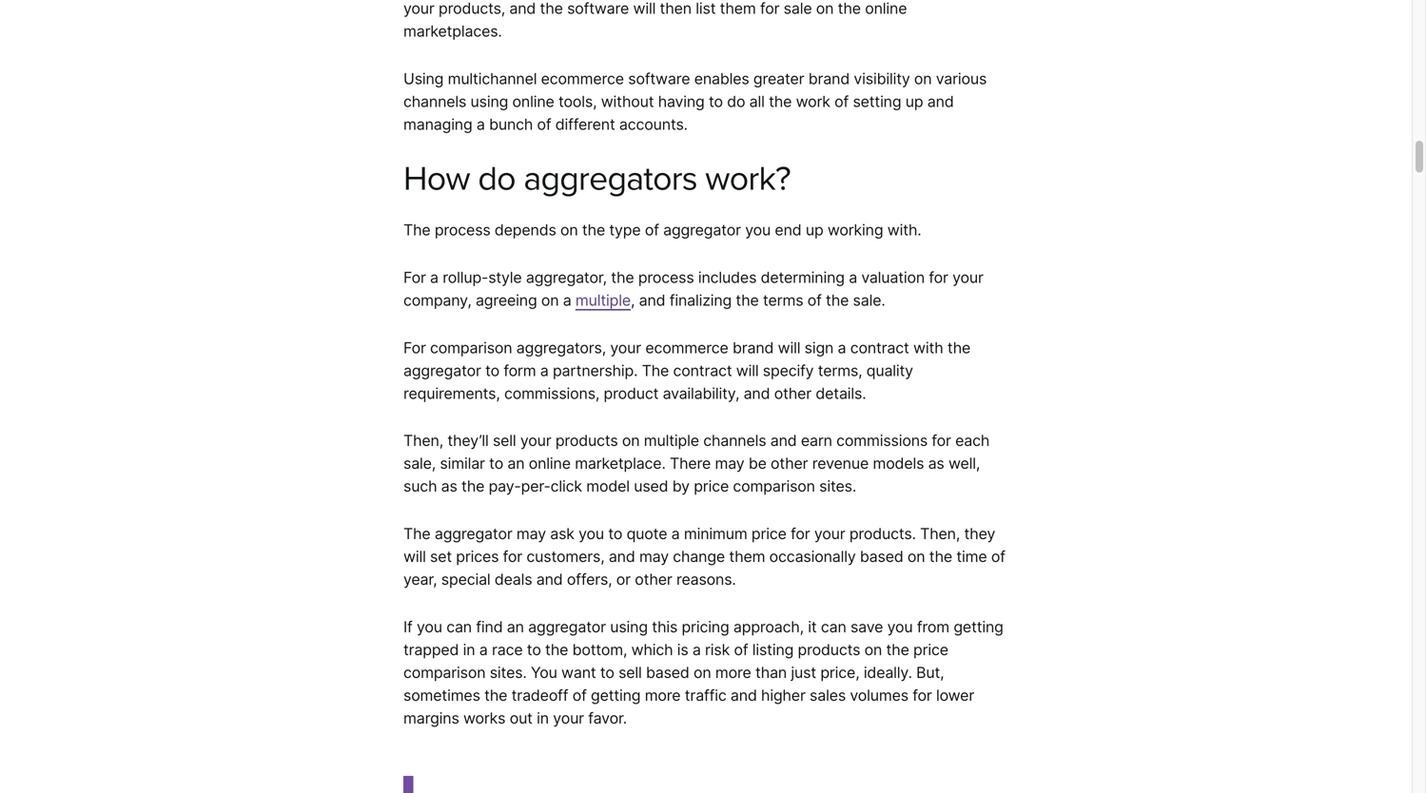 Task type: vqa. For each thing, say whether or not it's contained in the screenshot.
the top THE IN
yes



Task type: locate. For each thing, give the bounding box(es) containing it.
a inside the aggregator may ask you to quote a minimum price for your products. then, they will set prices for customers, and may change them occasionally based on the time of year, special deals and offers, or other reasons.
[[672, 525, 680, 544]]

form
[[504, 362, 536, 380]]

1 vertical spatial process
[[638, 268, 694, 287]]

partnership.
[[553, 362, 638, 380]]

your right valuation
[[953, 268, 984, 287]]

finalizing
[[670, 291, 732, 310]]

the down similar
[[462, 478, 485, 496]]

and inside then, they'll sell your products on multiple channels and earn commissions for each sale, similar to an online marketplace. there may be other revenue models as well, such as the pay-per-click model used by price comparison sites.
[[771, 432, 797, 450]]

0 vertical spatial using
[[471, 92, 508, 111]]

different
[[556, 115, 615, 134]]

1 vertical spatial may
[[517, 525, 546, 544]]

and down than
[[731, 687, 757, 705]]

such
[[404, 478, 437, 496]]

your down tradeoff
[[553, 710, 584, 728]]

you left end
[[745, 221, 771, 239]]

2 can from the left
[[821, 618, 847, 637]]

1 horizontal spatial more
[[716, 664, 752, 682]]

aggregator inside for comparison aggregators, your ecommerce brand will sign a contract with the aggregator to form a partnership. the contract will specify terms, quality requirements, commissions, product availability, and other details.
[[404, 362, 481, 380]]

greater
[[754, 69, 805, 88]]

special
[[441, 571, 491, 589]]

1 horizontal spatial as
[[929, 455, 945, 473]]

comparison down be
[[733, 478, 816, 496]]

0 horizontal spatial can
[[447, 618, 472, 637]]

1 vertical spatial comparison
[[733, 478, 816, 496]]

0 vertical spatial multiple
[[576, 291, 631, 310]]

may left ask
[[517, 525, 546, 544]]

2 horizontal spatial price
[[914, 641, 949, 660]]

enables
[[694, 69, 750, 88]]

of inside the aggregator may ask you to quote a minimum price for your products. then, they will set prices for customers, and may change them occasionally based on the time of year, special deals and offers, or other reasons.
[[992, 548, 1006, 566]]

1 vertical spatial multiple
[[644, 432, 699, 450]]

of right the work
[[835, 92, 849, 111]]

on down "aggregator,"
[[541, 291, 559, 310]]

0 vertical spatial channels
[[404, 92, 467, 111]]

1 vertical spatial brand
[[733, 339, 774, 357]]

the up ,
[[611, 268, 634, 287]]

on left the various
[[915, 69, 932, 88]]

using inside using multichannel ecommerce software enables greater brand visibility on various channels using online tools, without having to do all the work of setting up and managing a bunch of different accounts.
[[471, 92, 508, 111]]

more left "traffic"
[[645, 687, 681, 705]]

how
[[404, 159, 470, 199]]

1 vertical spatial more
[[645, 687, 681, 705]]

2 horizontal spatial may
[[715, 455, 745, 473]]

for down but,
[[913, 687, 932, 705]]

may down quote
[[640, 548, 669, 566]]

your inside if you can find an aggregator using this pricing approach, it can save you from getting trapped in a race to the bottom, which is a risk of listing products on the price comparison sites. you want to sell based on more than just price, ideally. but, sometimes the tradeoff of getting more traffic and higher sales volumes for lower margins works out in your favor.
[[553, 710, 584, 728]]

a up sale.
[[849, 268, 858, 287]]

sites. inside then, they'll sell your products on multiple channels and earn commissions for each sale, similar to an online marketplace. there may be other revenue models as well, such as the pay-per-click model used by price comparison sites.
[[820, 478, 857, 496]]

will left specify
[[736, 362, 759, 380]]

0 vertical spatial other
[[774, 384, 812, 403]]

will up specify
[[778, 339, 801, 357]]

1 vertical spatial then,
[[920, 525, 960, 544]]

on inside then, they'll sell your products on multiple channels and earn commissions for each sale, similar to an online marketplace. there may be other revenue models as well, such as the pay-per-click model used by price comparison sites.
[[622, 432, 640, 450]]

0 vertical spatial based
[[860, 548, 904, 566]]

on up marketplace. at the left bottom of page
[[622, 432, 640, 450]]

1 vertical spatial channels
[[704, 432, 767, 450]]

aggregator up requirements,
[[404, 362, 481, 380]]

aggregator up includes
[[663, 221, 741, 239]]

want
[[562, 664, 596, 682]]

without
[[601, 92, 654, 111]]

0 horizontal spatial ecommerce
[[541, 69, 624, 88]]

other inside for comparison aggregators, your ecommerce brand will sign a contract with the aggregator to form a partnership. the contract will specify terms, quality requirements, commissions, product availability, and other details.
[[774, 384, 812, 403]]

sites. down revenue at bottom
[[820, 478, 857, 496]]

1 horizontal spatial multiple
[[644, 432, 699, 450]]

on inside the aggregator may ask you to quote a minimum price for your products. then, they will set prices for customers, and may change them occasionally based on the time of year, special deals and offers, or other reasons.
[[908, 548, 926, 566]]

then, up sale,
[[404, 432, 444, 450]]

the
[[769, 92, 792, 111], [582, 221, 605, 239], [611, 268, 634, 287], [736, 291, 759, 310], [826, 291, 849, 310], [948, 339, 971, 357], [462, 478, 485, 496], [930, 548, 953, 566], [545, 641, 568, 660], [887, 641, 910, 660], [485, 687, 508, 705]]

0 horizontal spatial channels
[[404, 92, 467, 111]]

process
[[435, 221, 491, 239], [638, 268, 694, 287]]

revenue
[[813, 455, 869, 473]]

in right trapped
[[463, 641, 475, 660]]

0 horizontal spatial more
[[645, 687, 681, 705]]

type
[[610, 221, 641, 239]]

volumes
[[850, 687, 909, 705]]

based
[[860, 548, 904, 566], [646, 664, 690, 682]]

based down is
[[646, 664, 690, 682]]

other down specify
[[774, 384, 812, 403]]

of down want
[[573, 687, 587, 705]]

1 vertical spatial online
[[529, 455, 571, 473]]

0 vertical spatial online
[[513, 92, 555, 111]]

aggregator inside the aggregator may ask you to quote a minimum price for your products. then, they will set prices for customers, and may change them occasionally based on the time of year, special deals and offers, or other reasons.
[[435, 525, 513, 544]]

for down company,
[[404, 339, 426, 357]]

1 vertical spatial an
[[507, 618, 524, 637]]

terms,
[[818, 362, 863, 380]]

for inside "for a rollup-style aggregator, the process includes determining a valuation for your company, agreeing on a"
[[929, 268, 949, 287]]

1 vertical spatial will
[[736, 362, 759, 380]]

0 vertical spatial ecommerce
[[541, 69, 624, 88]]

an up the pay-
[[508, 455, 525, 473]]

0 vertical spatial sites.
[[820, 478, 857, 496]]

2 vertical spatial will
[[404, 548, 426, 566]]

getting up favor.
[[591, 687, 641, 705]]

to inside using multichannel ecommerce software enables greater brand visibility on various channels using online tools, without having to do all the work of setting up and managing a bunch of different accounts.
[[709, 92, 723, 111]]

0 horizontal spatial do
[[478, 159, 516, 199]]

1 vertical spatial up
[[806, 221, 824, 239]]

1 vertical spatial price
[[752, 525, 787, 544]]

the inside for comparison aggregators, your ecommerce brand will sign a contract with the aggregator to form a partnership. the contract will specify terms, quality requirements, commissions, product availability, and other details.
[[948, 339, 971, 357]]

multiple
[[576, 291, 631, 310], [644, 432, 699, 450]]

an up race
[[507, 618, 524, 637]]

your inside then, they'll sell your products on multiple channels and earn commissions for each sale, similar to an online marketplace. there may be other revenue models as well, such as the pay-per-click model used by price comparison sites.
[[520, 432, 552, 450]]

0 vertical spatial sell
[[493, 432, 516, 450]]

1 horizontal spatial sites.
[[820, 478, 857, 496]]

online up per-
[[529, 455, 571, 473]]

lower
[[936, 687, 975, 705]]

may inside then, they'll sell your products on multiple channels and earn commissions for each sale, similar to an online marketplace. there may be other revenue models as well, such as the pay-per-click model used by price comparison sites.
[[715, 455, 745, 473]]

the aggregator may ask you to quote a minimum price for your products. then, they will set prices for customers, and may change them occasionally based on the time of year, special deals and offers, or other reasons.
[[404, 525, 1006, 589]]

other right be
[[771, 455, 808, 473]]

1 vertical spatial as
[[441, 478, 458, 496]]

but,
[[917, 664, 945, 682]]

2 for from the top
[[404, 339, 426, 357]]

for inside then, they'll sell your products on multiple channels and earn commissions for each sale, similar to an online marketplace. there may be other revenue models as well, such as the pay-per-click model used by price comparison sites.
[[932, 432, 952, 450]]

of right bunch
[[537, 115, 551, 134]]

channels
[[404, 92, 467, 111], [704, 432, 767, 450]]

style
[[488, 268, 522, 287]]

for comparison aggregators, your ecommerce brand will sign a contract with the aggregator to form a partnership. the contract will specify terms, quality requirements, commissions, product availability, and other details.
[[404, 339, 971, 403]]

bunch
[[489, 115, 533, 134]]

if
[[404, 618, 413, 637]]

other right or at the left of page
[[635, 571, 673, 589]]

as left well,
[[929, 455, 945, 473]]

on right depends
[[561, 221, 578, 239]]

with.
[[888, 221, 922, 239]]

0 vertical spatial in
[[463, 641, 475, 660]]

more
[[716, 664, 752, 682], [645, 687, 681, 705]]

company,
[[404, 291, 472, 310]]

a right quote
[[672, 525, 680, 544]]

price
[[694, 478, 729, 496], [752, 525, 787, 544], [914, 641, 949, 660]]

the inside the aggregator may ask you to quote a minimum price for your products. then, they will set prices for customers, and may change them occasionally based on the time of year, special deals and offers, or other reasons.
[[930, 548, 953, 566]]

for
[[929, 268, 949, 287], [932, 432, 952, 450], [791, 525, 810, 544], [503, 548, 523, 566], [913, 687, 932, 705]]

you inside the aggregator may ask you to quote a minimum price for your products. then, they will set prices for customers, and may change them occasionally based on the time of year, special deals and offers, or other reasons.
[[579, 525, 604, 544]]

0 vertical spatial brand
[[809, 69, 850, 88]]

0 horizontal spatial brand
[[733, 339, 774, 357]]

1 vertical spatial other
[[771, 455, 808, 473]]

for
[[404, 268, 426, 287], [404, 339, 426, 357]]

well,
[[949, 455, 980, 473]]

1 horizontal spatial products
[[798, 641, 861, 660]]

as down similar
[[441, 478, 458, 496]]

do inside using multichannel ecommerce software enables greater brand visibility on various channels using online tools, without having to do all the work of setting up and managing a bunch of different accounts.
[[727, 92, 746, 111]]

sell inside then, they'll sell your products on multiple channels and earn commissions for each sale, similar to an online marketplace. there may be other revenue models as well, such as the pay-per-click model used by price comparison sites.
[[493, 432, 516, 450]]

work
[[796, 92, 831, 111]]

and inside for comparison aggregators, your ecommerce brand will sign a contract with the aggregator to form a partnership. the contract will specify terms, quality requirements, commissions, product availability, and other details.
[[744, 384, 770, 403]]

0 vertical spatial an
[[508, 455, 525, 473]]

1 horizontal spatial contract
[[851, 339, 910, 357]]

0 vertical spatial for
[[404, 268, 426, 287]]

0 horizontal spatial using
[[471, 92, 508, 111]]

up inside using multichannel ecommerce software enables greater brand visibility on various channels using online tools, without having to do all the work of setting up and managing a bunch of different accounts.
[[906, 92, 924, 111]]

1 vertical spatial using
[[610, 618, 648, 637]]

price inside if you can find an aggregator using this pricing approach, it can save you from getting trapped in a race to the bottom, which is a risk of listing products on the price comparison sites. you want to sell based on more than just price, ideally. but, sometimes the tradeoff of getting more traffic and higher sales volumes for lower margins works out in your favor.
[[914, 641, 949, 660]]

if you can find an aggregator using this pricing approach, it can save you from getting trapped in a race to the bottom, which is a risk of listing products on the price comparison sites. you want to sell based on more than just price, ideally. but, sometimes the tradeoff of getting more traffic and higher sales volumes for lower margins works out in your favor.
[[404, 618, 1004, 728]]

1 vertical spatial the
[[642, 362, 669, 380]]

can left find on the bottom left of page
[[447, 618, 472, 637]]

the inside "for a rollup-style aggregator, the process includes determining a valuation for your company, agreeing on a"
[[611, 268, 634, 287]]

the right with
[[948, 339, 971, 357]]

1 horizontal spatial do
[[727, 92, 746, 111]]

1 vertical spatial do
[[478, 159, 516, 199]]

and right ,
[[639, 291, 666, 310]]

channels inside then, they'll sell your products on multiple channels and earn commissions for each sale, similar to an online marketplace. there may be other revenue models as well, such as the pay-per-click model used by price comparison sites.
[[704, 432, 767, 450]]

as
[[929, 455, 945, 473], [441, 478, 458, 496]]

an inside if you can find an aggregator using this pricing approach, it can save you from getting trapped in a race to the bottom, which is a risk of listing products on the price comparison sites. you want to sell based on more than just price, ideally. but, sometimes the tradeoff of getting more traffic and higher sales volumes for lower margins works out in your favor.
[[507, 618, 524, 637]]

0 horizontal spatial process
[[435, 221, 491, 239]]

multiple link
[[576, 291, 631, 310]]

can right it
[[821, 618, 847, 637]]

0 vertical spatial more
[[716, 664, 752, 682]]

channels up be
[[704, 432, 767, 450]]

a left bunch
[[477, 115, 485, 134]]

based down 'products.'
[[860, 548, 904, 566]]

1 horizontal spatial will
[[736, 362, 759, 380]]

1 vertical spatial contract
[[673, 362, 732, 380]]

up right setting
[[906, 92, 924, 111]]

1 horizontal spatial price
[[752, 525, 787, 544]]

0 horizontal spatial will
[[404, 548, 426, 566]]

1 horizontal spatial up
[[906, 92, 924, 111]]

your inside for comparison aggregators, your ecommerce brand will sign a contract with the aggregator to form a partnership. the contract will specify terms, quality requirements, commissions, product availability, and other details.
[[610, 339, 642, 357]]

sites.
[[820, 478, 857, 496], [490, 664, 527, 682]]

your
[[953, 268, 984, 287], [610, 339, 642, 357], [520, 432, 552, 450], [815, 525, 846, 544], [553, 710, 584, 728]]

1 horizontal spatial ecommerce
[[646, 339, 729, 357]]

1 horizontal spatial in
[[537, 710, 549, 728]]

1 horizontal spatial using
[[610, 618, 648, 637]]

the inside the aggregator may ask you to quote a minimum price for your products. then, they will set prices for customers, and may change them occasionally based on the time of year, special deals and offers, or other reasons.
[[404, 525, 431, 544]]

1 can from the left
[[447, 618, 472, 637]]

0 vertical spatial products
[[556, 432, 618, 450]]

tools,
[[559, 92, 597, 111]]

products up marketplace. at the left bottom of page
[[556, 432, 618, 450]]

1 horizontal spatial getting
[[954, 618, 1004, 637]]

1 vertical spatial sell
[[619, 664, 642, 682]]

your inside the aggregator may ask you to quote a minimum price for your products. then, they will set prices for customers, and may change them occasionally based on the time of year, special deals and offers, or other reasons.
[[815, 525, 846, 544]]

the up set on the left of page
[[404, 525, 431, 544]]

for inside "for a rollup-style aggregator, the process includes determining a valuation for your company, agreeing on a"
[[404, 268, 426, 287]]

1 horizontal spatial brand
[[809, 69, 850, 88]]

price up but,
[[914, 641, 949, 660]]

can
[[447, 618, 472, 637], [821, 618, 847, 637]]

ecommerce up availability,
[[646, 339, 729, 357]]

2 vertical spatial other
[[635, 571, 673, 589]]

just
[[791, 664, 817, 682]]

0 vertical spatial then,
[[404, 432, 444, 450]]

terms
[[763, 291, 804, 310]]

1 horizontal spatial then,
[[920, 525, 960, 544]]

may left be
[[715, 455, 745, 473]]

an
[[508, 455, 525, 473], [507, 618, 524, 637]]

0 horizontal spatial products
[[556, 432, 618, 450]]

price inside then, they'll sell your products on multiple channels and earn commissions for each sale, similar to an online marketplace. there may be other revenue models as well, such as the pay-per-click model used by price comparison sites.
[[694, 478, 729, 496]]

sales
[[810, 687, 846, 705]]

the down greater at the top of page
[[769, 92, 792, 111]]

sell
[[493, 432, 516, 450], [619, 664, 642, 682]]

deals
[[495, 571, 532, 589]]

a up commissions,
[[540, 362, 549, 380]]

them
[[729, 548, 766, 566]]

1 horizontal spatial channels
[[704, 432, 767, 450]]

it
[[808, 618, 817, 637]]

0 horizontal spatial getting
[[591, 687, 641, 705]]

0 vertical spatial do
[[727, 92, 746, 111]]

listing
[[753, 641, 794, 660]]

will
[[778, 339, 801, 357], [736, 362, 759, 380], [404, 548, 426, 566]]

they
[[965, 525, 996, 544]]

for inside for comparison aggregators, your ecommerce brand will sign a contract with the aggregator to form a partnership. the contract will specify terms, quality requirements, commissions, product availability, and other details.
[[404, 339, 426, 357]]

for right valuation
[[929, 268, 949, 287]]

tradeoff
[[512, 687, 569, 705]]

ecommerce inside for comparison aggregators, your ecommerce brand will sign a contract with the aggregator to form a partnership. the contract will specify terms, quality requirements, commissions, product availability, and other details.
[[646, 339, 729, 357]]

a down "aggregator,"
[[563, 291, 572, 310]]

will inside the aggregator may ask you to quote a minimum price for your products. then, they will set prices for customers, and may change them occasionally based on the time of year, special deals and offers, or other reasons.
[[404, 548, 426, 566]]

then, inside then, they'll sell your products on multiple channels and earn commissions for each sale, similar to an online marketplace. there may be other revenue models as well, such as the pay-per-click model used by price comparison sites.
[[404, 432, 444, 450]]

sell down which
[[619, 664, 642, 682]]

quality
[[867, 362, 914, 380]]

which
[[632, 641, 673, 660]]

includes
[[698, 268, 757, 287]]

0 vertical spatial price
[[694, 478, 729, 496]]

brand up specify
[[733, 339, 774, 357]]

a right sign
[[838, 339, 846, 357]]

up right end
[[806, 221, 824, 239]]

1 vertical spatial products
[[798, 641, 861, 660]]

multiple up there
[[644, 432, 699, 450]]

then, inside the aggregator may ask you to quote a minimum price for your products. then, they will set prices for customers, and may change them occasionally based on the time of year, special deals and offers, or other reasons.
[[920, 525, 960, 544]]

brand inside using multichannel ecommerce software enables greater brand visibility on various channels using online tools, without having to do all the work of setting up and managing a bunch of different accounts.
[[809, 69, 850, 88]]

0 horizontal spatial sites.
[[490, 664, 527, 682]]

getting right from
[[954, 618, 1004, 637]]

for for for a rollup-style aggregator, the process includes determining a valuation for your company, agreeing on a
[[404, 268, 426, 287]]

visibility
[[854, 69, 910, 88]]

process up finalizing
[[638, 268, 694, 287]]

and down specify
[[744, 384, 770, 403]]

1 horizontal spatial process
[[638, 268, 694, 287]]

0 vertical spatial may
[[715, 455, 745, 473]]

you right if on the left
[[417, 618, 442, 637]]

0 horizontal spatial then,
[[404, 432, 444, 450]]

comparison inside for comparison aggregators, your ecommerce brand will sign a contract with the aggregator to form a partnership. the contract will specify terms, quality requirements, commissions, product availability, and other details.
[[430, 339, 512, 357]]

process up rollup-
[[435, 221, 491, 239]]

products
[[556, 432, 618, 450], [798, 641, 861, 660]]

1 horizontal spatial based
[[860, 548, 904, 566]]

they'll
[[448, 432, 489, 450]]

will up year,
[[404, 548, 426, 566]]

2 vertical spatial comparison
[[404, 664, 486, 682]]

0 vertical spatial up
[[906, 92, 924, 111]]

for up company,
[[404, 268, 426, 287]]

2 vertical spatial price
[[914, 641, 949, 660]]

products inside then, they'll sell your products on multiple channels and earn commissions for each sale, similar to an online marketplace. there may be other revenue models as well, such as the pay-per-click model used by price comparison sites.
[[556, 432, 618, 450]]

comparison up the sometimes
[[404, 664, 486, 682]]

0 vertical spatial as
[[929, 455, 945, 473]]

1 vertical spatial in
[[537, 710, 549, 728]]

1 horizontal spatial may
[[640, 548, 669, 566]]

2 vertical spatial the
[[404, 525, 431, 544]]

getting
[[954, 618, 1004, 637], [591, 687, 641, 705]]

then, up the time
[[920, 525, 960, 544]]

sites. inside if you can find an aggregator using this pricing approach, it can save you from getting trapped in a race to the bottom, which is a risk of listing products on the price comparison sites. you want to sell based on more than just price, ideally. but, sometimes the tradeoff of getting more traffic and higher sales volumes for lower margins works out in your favor.
[[490, 664, 527, 682]]

comparison up requirements,
[[430, 339, 512, 357]]

contract up availability,
[[673, 362, 732, 380]]

other inside the aggregator may ask you to quote a minimum price for your products. then, they will set prices for customers, and may change them occasionally based on the time of year, special deals and offers, or other reasons.
[[635, 571, 673, 589]]

1 for from the top
[[404, 268, 426, 287]]

and
[[928, 92, 954, 111], [639, 291, 666, 310], [744, 384, 770, 403], [771, 432, 797, 450], [609, 548, 635, 566], [537, 571, 563, 589], [731, 687, 757, 705]]

and left earn
[[771, 432, 797, 450]]

on down 'products.'
[[908, 548, 926, 566]]

online
[[513, 92, 555, 111], [529, 455, 571, 473]]

you
[[745, 221, 771, 239], [579, 525, 604, 544], [417, 618, 442, 637], [888, 618, 913, 637]]

your up the "occasionally" in the bottom right of the page
[[815, 525, 846, 544]]

the
[[404, 221, 431, 239], [642, 362, 669, 380], [404, 525, 431, 544]]

online inside using multichannel ecommerce software enables greater brand visibility on various channels using online tools, without having to do all the work of setting up and managing a bunch of different accounts.
[[513, 92, 555, 111]]

ecommerce up tools,
[[541, 69, 624, 88]]

your up the partnership.
[[610, 339, 642, 357]]

a right is
[[693, 641, 701, 660]]

0 vertical spatial comparison
[[430, 339, 512, 357]]

0 horizontal spatial price
[[694, 478, 729, 496]]

to down 'enables'
[[709, 92, 723, 111]]

higher
[[761, 687, 806, 705]]

0 horizontal spatial multiple
[[576, 291, 631, 310]]

0 vertical spatial the
[[404, 221, 431, 239]]

1 vertical spatial for
[[404, 339, 426, 357]]

aggregator up bottom,
[[528, 618, 606, 637]]

contract up the quality
[[851, 339, 910, 357]]

0 horizontal spatial contract
[[673, 362, 732, 380]]

may
[[715, 455, 745, 473], [517, 525, 546, 544], [640, 548, 669, 566]]

1 vertical spatial sites.
[[490, 664, 527, 682]]

do down bunch
[[478, 159, 516, 199]]

your up per-
[[520, 432, 552, 450]]

1 horizontal spatial sell
[[619, 664, 642, 682]]

price up them
[[752, 525, 787, 544]]

1 vertical spatial based
[[646, 664, 690, 682]]

0 vertical spatial contract
[[851, 339, 910, 357]]

a
[[477, 115, 485, 134], [430, 268, 439, 287], [849, 268, 858, 287], [563, 291, 572, 310], [838, 339, 846, 357], [540, 362, 549, 380], [672, 525, 680, 544], [479, 641, 488, 660], [693, 641, 701, 660]]

0 horizontal spatial up
[[806, 221, 824, 239]]

ecommerce
[[541, 69, 624, 88], [646, 339, 729, 357]]

to left form
[[485, 362, 500, 380]]

the up ideally. on the right bottom of page
[[887, 641, 910, 660]]



Task type: describe. For each thing, give the bounding box(es) containing it.
valuation
[[862, 268, 925, 287]]

managing
[[404, 115, 473, 134]]

the for depends
[[404, 221, 431, 239]]

you left from
[[888, 618, 913, 637]]

and up or at the left of page
[[609, 548, 635, 566]]

then, they'll sell your products on multiple channels and earn commissions for each sale, similar to an online marketplace. there may be other revenue models as well, such as the pay-per-click model used by price comparison sites.
[[404, 432, 990, 496]]

from
[[917, 618, 950, 637]]

1 vertical spatial getting
[[591, 687, 641, 705]]

multiple , and finalizing the terms of the sale.
[[576, 291, 890, 310]]

the left sale.
[[826, 291, 849, 310]]

of down determining
[[808, 291, 822, 310]]

using inside if you can find an aggregator using this pricing approach, it can save you from getting trapped in a race to the bottom, which is a risk of listing products on the price comparison sites. you want to sell based on more than just price, ideally. but, sometimes the tradeoff of getting more traffic and higher sales volumes for lower margins works out in your favor.
[[610, 618, 648, 637]]

customers,
[[527, 548, 605, 566]]

for inside if you can find an aggregator using this pricing approach, it can save you from getting trapped in a race to the bottom, which is a risk of listing products on the price comparison sites. you want to sell based on more than just price, ideally. but, sometimes the tradeoff of getting more traffic and higher sales volumes for lower margins works out in your favor.
[[913, 687, 932, 705]]

find
[[476, 618, 503, 637]]

,
[[631, 291, 635, 310]]

pricing
[[682, 618, 730, 637]]

based inside if you can find an aggregator using this pricing approach, it can save you from getting trapped in a race to the bottom, which is a risk of listing products on the price comparison sites. you want to sell based on more than just price, ideally. but, sometimes the tradeoff of getting more traffic and higher sales volumes for lower margins works out in your favor.
[[646, 664, 690, 682]]

multiple inside then, they'll sell your products on multiple channels and earn commissions for each sale, similar to an online marketplace. there may be other revenue models as well, such as the pay-per-click model used by price comparison sites.
[[644, 432, 699, 450]]

race
[[492, 641, 523, 660]]

trapped
[[404, 641, 459, 660]]

and inside using multichannel ecommerce software enables greater brand visibility on various channels using online tools, without having to do all the work of setting up and managing a bunch of different accounts.
[[928, 92, 954, 111]]

ask
[[550, 525, 575, 544]]

ecommerce inside using multichannel ecommerce software enables greater brand visibility on various channels using online tools, without having to do all the work of setting up and managing a bunch of different accounts.
[[541, 69, 624, 88]]

various
[[936, 69, 987, 88]]

aggregator,
[[526, 268, 607, 287]]

earn
[[801, 432, 833, 450]]

sale.
[[853, 291, 886, 310]]

price,
[[821, 664, 860, 682]]

the up the you
[[545, 641, 568, 660]]

to inside for comparison aggregators, your ecommerce brand will sign a contract with the aggregator to form a partnership. the contract will specify terms, quality requirements, commissions, product availability, and other details.
[[485, 362, 500, 380]]

having
[[658, 92, 705, 111]]

similar
[[440, 455, 485, 473]]

time
[[957, 548, 987, 566]]

minimum
[[684, 525, 748, 544]]

you
[[531, 664, 557, 682]]

per-
[[521, 478, 551, 496]]

products inside if you can find an aggregator using this pricing approach, it can save you from getting trapped in a race to the bottom, which is a risk of listing products on the price comparison sites. you want to sell based on more than just price, ideally. but, sometimes the tradeoff of getting more traffic and higher sales volumes for lower margins works out in your favor.
[[798, 641, 861, 660]]

process inside "for a rollup-style aggregator, the process includes determining a valuation for your company, agreeing on a"
[[638, 268, 694, 287]]

based inside the aggregator may ask you to quote a minimum price for your products. then, they will set prices for customers, and may change them occasionally based on the time of year, special deals and offers, or other reasons.
[[860, 548, 904, 566]]

sale,
[[404, 455, 436, 473]]

for up deals
[[503, 548, 523, 566]]

the up works
[[485, 687, 508, 705]]

rollup-
[[443, 268, 488, 287]]

occasionally
[[770, 548, 856, 566]]

the inside for comparison aggregators, your ecommerce brand will sign a contract with the aggregator to form a partnership. the contract will specify terms, quality requirements, commissions, product availability, and other details.
[[642, 362, 669, 380]]

favor.
[[588, 710, 627, 728]]

to up the you
[[527, 641, 541, 660]]

a inside using multichannel ecommerce software enables greater brand visibility on various channels using online tools, without having to do all the work of setting up and managing a bunch of different accounts.
[[477, 115, 485, 134]]

on up "traffic"
[[694, 664, 712, 682]]

traffic
[[685, 687, 727, 705]]

0 horizontal spatial may
[[517, 525, 546, 544]]

aggregator inside if you can find an aggregator using this pricing approach, it can save you from getting trapped in a race to the bottom, which is a risk of listing products on the price comparison sites. you want to sell based on more than just price, ideally. but, sometimes the tradeoff of getting more traffic and higher sales volumes for lower margins works out in your favor.
[[528, 618, 606, 637]]

the process depends on the type of aggregator you end up working with.
[[404, 221, 926, 239]]

on down save
[[865, 641, 882, 660]]

commissions
[[837, 432, 928, 450]]

works
[[463, 710, 506, 728]]

aggregators
[[524, 159, 697, 199]]

availability,
[[663, 384, 740, 403]]

a up company,
[[430, 268, 439, 287]]

by
[[673, 478, 690, 496]]

an inside then, they'll sell your products on multiple channels and earn commissions for each sale, similar to an online marketplace. there may be other revenue models as well, such as the pay-per-click model used by price comparison sites.
[[508, 455, 525, 473]]

on inside "for a rollup-style aggregator, the process includes determining a valuation for your company, agreeing on a"
[[541, 291, 559, 310]]

change
[[673, 548, 725, 566]]

multichannel
[[448, 69, 537, 88]]

of right risk
[[734, 641, 748, 660]]

or
[[617, 571, 631, 589]]

comparison inside then, they'll sell your products on multiple channels and earn commissions for each sale, similar to an online marketplace. there may be other revenue models as well, such as the pay-per-click model used by price comparison sites.
[[733, 478, 816, 496]]

online inside then, they'll sell your products on multiple channels and earn commissions for each sale, similar to an online marketplace. there may be other revenue models as well, such as the pay-per-click model used by price comparison sites.
[[529, 455, 571, 473]]

0 vertical spatial process
[[435, 221, 491, 239]]

a down find on the bottom left of page
[[479, 641, 488, 660]]

brand inside for comparison aggregators, your ecommerce brand will sign a contract with the aggregator to form a partnership. the contract will specify terms, quality requirements, commissions, product availability, and other details.
[[733, 339, 774, 357]]

bottom,
[[573, 641, 628, 660]]

out
[[510, 710, 533, 728]]

on inside using multichannel ecommerce software enables greater brand visibility on various channels using online tools, without having to do all the work of setting up and managing a bunch of different accounts.
[[915, 69, 932, 88]]

to down bottom,
[[600, 664, 615, 682]]

0 vertical spatial getting
[[954, 618, 1004, 637]]

click
[[551, 478, 582, 496]]

other inside then, they'll sell your products on multiple channels and earn commissions for each sale, similar to an online marketplace. there may be other revenue models as well, such as the pay-per-click model used by price comparison sites.
[[771, 455, 808, 473]]

reasons.
[[677, 571, 736, 589]]

quote
[[627, 525, 668, 544]]

the inside using multichannel ecommerce software enables greater brand visibility on various channels using online tools, without having to do all the work of setting up and managing a bunch of different accounts.
[[769, 92, 792, 111]]

accounts.
[[620, 115, 688, 134]]

0 vertical spatial will
[[778, 339, 801, 357]]

0 horizontal spatial as
[[441, 478, 458, 496]]

all
[[750, 92, 765, 111]]

your inside "for a rollup-style aggregator, the process includes determining a valuation for your company, agreeing on a"
[[953, 268, 984, 287]]

channels inside using multichannel ecommerce software enables greater brand visibility on various channels using online tools, without having to do all the work of setting up and managing a bunch of different accounts.
[[404, 92, 467, 111]]

setting
[[853, 92, 902, 111]]

to inside the aggregator may ask you to quote a minimum price for your products. then, they will set prices for customers, and may change them occasionally based on the time of year, special deals and offers, or other reasons.
[[609, 525, 623, 544]]

model
[[587, 478, 630, 496]]

the inside then, they'll sell your products on multiple channels and earn commissions for each sale, similar to an online marketplace. there may be other revenue models as well, such as the pay-per-click model used by price comparison sites.
[[462, 478, 485, 496]]

prices
[[456, 548, 499, 566]]

sign
[[805, 339, 834, 357]]

each
[[956, 432, 990, 450]]

working
[[828, 221, 884, 239]]

depends
[[495, 221, 556, 239]]

details.
[[816, 384, 867, 403]]

of right type
[[645, 221, 659, 239]]

used
[[634, 478, 669, 496]]

for for for comparison aggregators, your ecommerce brand will sign a contract with the aggregator to form a partnership. the contract will specify terms, quality requirements, commissions, product availability, and other details.
[[404, 339, 426, 357]]

sell inside if you can find an aggregator using this pricing approach, it can save you from getting trapped in a race to the bottom, which is a risk of listing products on the price comparison sites. you want to sell based on more than just price, ideally. but, sometimes the tradeoff of getting more traffic and higher sales volumes for lower margins works out in your favor.
[[619, 664, 642, 682]]

is
[[677, 641, 689, 660]]

there
[[670, 455, 711, 473]]

than
[[756, 664, 787, 682]]

and down customers,
[[537, 571, 563, 589]]

with
[[914, 339, 944, 357]]

how do aggregators work?
[[404, 159, 791, 199]]

and inside if you can find an aggregator using this pricing approach, it can save you from getting trapped in a race to the bottom, which is a risk of listing products on the price comparison sites. you want to sell based on more than just price, ideally. but, sometimes the tradeoff of getting more traffic and higher sales volumes for lower margins works out in your favor.
[[731, 687, 757, 705]]

comparison inside if you can find an aggregator using this pricing approach, it can save you from getting trapped in a race to the bottom, which is a risk of listing products on the price comparison sites. you want to sell based on more than just price, ideally. but, sometimes the tradeoff of getting more traffic and higher sales volumes for lower margins works out in your favor.
[[404, 664, 486, 682]]

end
[[775, 221, 802, 239]]

agreeing
[[476, 291, 537, 310]]

marketplace.
[[575, 455, 666, 473]]

0 horizontal spatial in
[[463, 641, 475, 660]]

year,
[[404, 571, 437, 589]]

products.
[[850, 525, 916, 544]]

product
[[604, 384, 659, 403]]

for up the "occasionally" in the bottom right of the page
[[791, 525, 810, 544]]

aggregators,
[[517, 339, 606, 357]]

set
[[430, 548, 452, 566]]

risk
[[705, 641, 730, 660]]

the down includes
[[736, 291, 759, 310]]

this
[[652, 618, 678, 637]]

price inside the aggregator may ask you to quote a minimum price for your products. then, they will set prices for customers, and may change them occasionally based on the time of year, special deals and offers, or other reasons.
[[752, 525, 787, 544]]

models
[[873, 455, 924, 473]]

the for may
[[404, 525, 431, 544]]

to inside then, they'll sell your products on multiple channels and earn commissions for each sale, similar to an online marketplace. there may be other revenue models as well, such as the pay-per-click model used by price comparison sites.
[[489, 455, 504, 473]]

margins
[[404, 710, 459, 728]]

requirements,
[[404, 384, 500, 403]]

commissions,
[[504, 384, 600, 403]]

sometimes
[[404, 687, 480, 705]]

2 vertical spatial may
[[640, 548, 669, 566]]

the left type
[[582, 221, 605, 239]]



